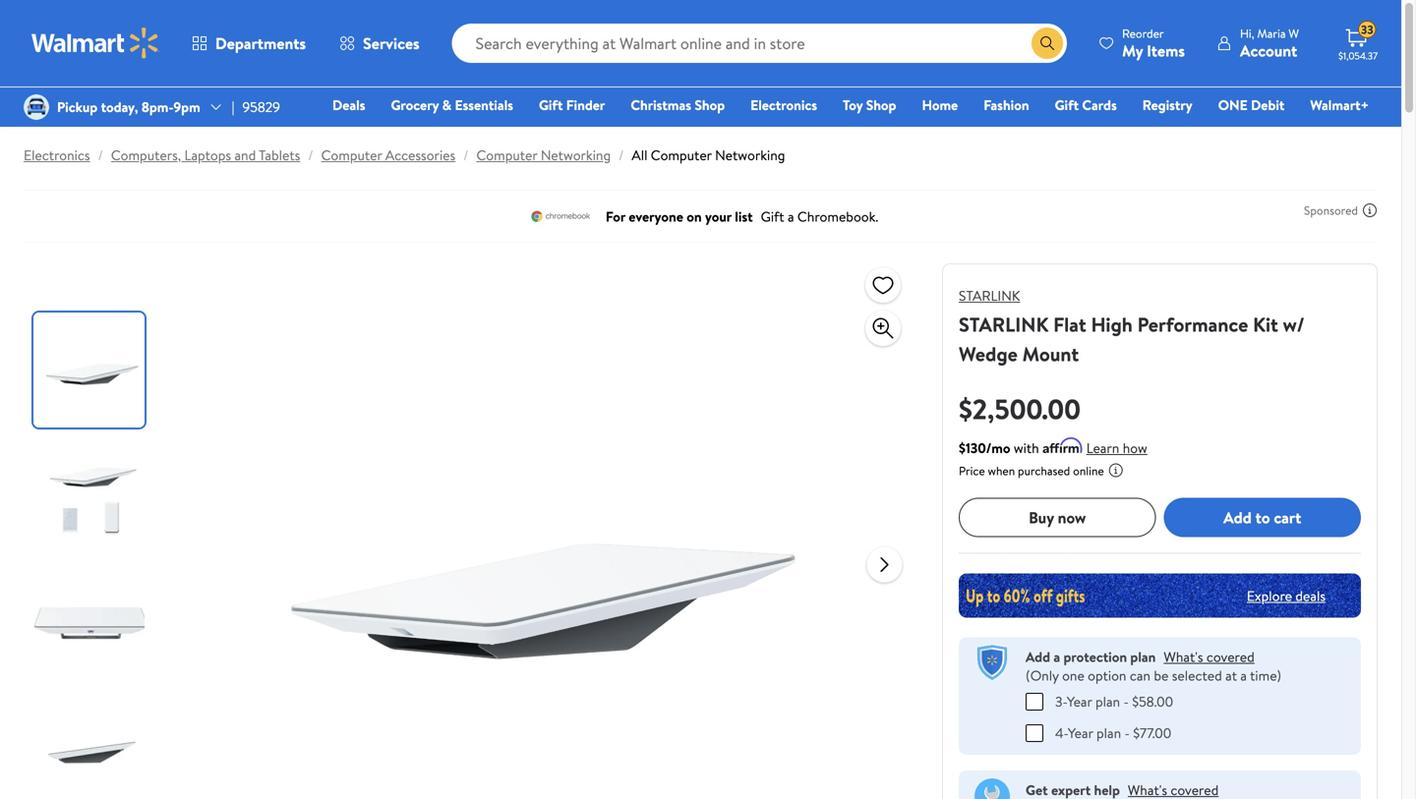 Task type: describe. For each thing, give the bounding box(es) containing it.
christmas
[[631, 95, 692, 115]]

services
[[363, 32, 420, 54]]

starlink flat high performance kit w/ wedge mount - image 1 of 13 image
[[33, 313, 149, 428]]

0 horizontal spatial a
[[1054, 648, 1061, 667]]

learn how
[[1087, 439, 1148, 458]]

reorder my items
[[1123, 25, 1186, 61]]

2 starlink from the top
[[959, 311, 1049, 338]]

essentials
[[455, 95, 514, 115]]

items
[[1147, 40, 1186, 61]]

3 / from the left
[[464, 146, 469, 165]]

electronics for electronics / computers, laptops and tablets / computer accessories / computer networking / all computer networking
[[24, 146, 90, 165]]

with
[[1014, 439, 1040, 458]]

fashion
[[984, 95, 1030, 115]]

add to cart
[[1224, 507, 1302, 529]]

online
[[1073, 463, 1105, 480]]

be
[[1154, 667, 1169, 686]]

gift cards link
[[1046, 94, 1126, 116]]

electronics for electronics
[[751, 95, 818, 115]]

laptops
[[185, 146, 231, 165]]

option
[[1088, 667, 1127, 686]]

1 starlink from the top
[[959, 286, 1021, 305]]

now
[[1058, 507, 1087, 529]]

when
[[988, 463, 1016, 480]]

next media item image
[[873, 553, 897, 577]]

3-year plan - $58.00
[[1056, 693, 1174, 712]]

walmart+ link
[[1302, 94, 1378, 116]]

account
[[1241, 40, 1298, 61]]

today,
[[101, 97, 138, 117]]

one
[[1063, 667, 1085, 686]]

|
[[232, 97, 235, 117]]

sponsored
[[1305, 202, 1359, 219]]

what's
[[1164, 648, 1204, 667]]

one
[[1219, 95, 1248, 115]]

$130/mo
[[959, 439, 1011, 458]]

can
[[1130, 667, 1151, 686]]

christmas shop
[[631, 95, 725, 115]]

add to cart button
[[1164, 498, 1362, 538]]

$58.00
[[1133, 693, 1174, 712]]

selected
[[1172, 667, 1223, 686]]

$1,054.37
[[1339, 49, 1378, 62]]

wedge
[[959, 340, 1018, 368]]

4-Year plan - $77.00 checkbox
[[1026, 725, 1044, 743]]

gift finder link
[[530, 94, 614, 116]]

&
[[442, 95, 452, 115]]

mount
[[1023, 340, 1079, 368]]

gift for gift finder
[[539, 95, 563, 115]]

high
[[1092, 311, 1133, 338]]

computers, laptops and tablets link
[[111, 146, 300, 165]]

explore
[[1247, 587, 1293, 606]]

home link
[[913, 94, 967, 116]]

maria
[[1258, 25, 1286, 42]]

hi,
[[1241, 25, 1255, 42]]

95829
[[243, 97, 280, 117]]

in_home_installation logo image
[[975, 779, 1010, 800]]

reorder
[[1123, 25, 1164, 42]]

add for add a protection plan what's covered (only one option can be selected at a time)
[[1026, 648, 1051, 667]]

- for $58.00
[[1124, 693, 1129, 712]]

add to favorites list, starlink flat high performance kit w/ wedge mount image
[[872, 273, 895, 298]]

- for $77.00
[[1125, 724, 1130, 743]]

search icon image
[[1040, 35, 1056, 51]]

what's covered button
[[1164, 648, 1255, 667]]

computer accessories link
[[321, 146, 456, 165]]

explore deals
[[1247, 587, 1326, 606]]

(only
[[1026, 667, 1059, 686]]

1 / from the left
[[98, 146, 103, 165]]

1 networking from the left
[[541, 146, 611, 165]]

w
[[1289, 25, 1300, 42]]

gift for gift cards
[[1055, 95, 1079, 115]]

learn
[[1087, 439, 1120, 458]]

starlink flat high performance kit w/ wedge mount - image 3 of 13 image
[[33, 567, 149, 682]]

pickup today, 8pm-9pm
[[57, 97, 200, 117]]

home
[[922, 95, 958, 115]]

up to sixty percent off deals. shop now. image
[[959, 574, 1362, 618]]

starlink flat high performance kit w/ wedge mount - image 2 of 13 image
[[33, 440, 149, 555]]

and
[[235, 146, 256, 165]]

$77.00
[[1134, 724, 1172, 743]]

year for 4-
[[1068, 724, 1094, 743]]

cards
[[1083, 95, 1117, 115]]

grocery & essentials
[[391, 95, 514, 115]]

starlink starlink flat high performance kit w/ wedge mount
[[959, 286, 1305, 368]]

one debit link
[[1210, 94, 1294, 116]]

9pm
[[174, 97, 200, 117]]

buy
[[1029, 507, 1054, 529]]

fashion link
[[975, 94, 1039, 116]]

learn how button
[[1087, 438, 1148, 459]]



Task type: vqa. For each thing, say whether or not it's contained in the screenshot.
topmost plan
yes



Task type: locate. For each thing, give the bounding box(es) containing it.
0 vertical spatial add
[[1224, 507, 1252, 529]]

-
[[1124, 693, 1129, 712], [1125, 724, 1130, 743]]

1 computer from the left
[[321, 146, 382, 165]]

starlink flat high performance kit w/ wedge mount image
[[222, 264, 852, 800]]

plan for $58.00
[[1096, 693, 1121, 712]]

electronics down the walmart site-wide "search field"
[[751, 95, 818, 115]]

computer down essentials
[[477, 146, 538, 165]]

cart
[[1274, 507, 1302, 529]]

shop for toy shop
[[866, 95, 897, 115]]

0 vertical spatial starlink
[[959, 286, 1021, 305]]

shop right christmas
[[695, 95, 725, 115]]

1 horizontal spatial add
[[1224, 507, 1252, 529]]

deals
[[333, 95, 365, 115]]

networking
[[541, 146, 611, 165], [715, 146, 786, 165]]

computer networking link
[[477, 146, 611, 165]]

toy shop link
[[834, 94, 906, 116]]

1 vertical spatial electronics link
[[24, 146, 90, 165]]

debit
[[1252, 95, 1285, 115]]

a right at
[[1241, 667, 1247, 686]]

year for 3-
[[1067, 693, 1093, 712]]

gift cards
[[1055, 95, 1117, 115]]

1 vertical spatial -
[[1125, 724, 1130, 743]]

explore deals link
[[1240, 579, 1334, 614]]

shop
[[695, 95, 725, 115], [866, 95, 897, 115]]

3 computer from the left
[[651, 146, 712, 165]]

deals
[[1296, 587, 1326, 606]]

toy shop
[[843, 95, 897, 115]]

a left one
[[1054, 648, 1061, 667]]

computer right 'all'
[[651, 146, 712, 165]]

grocery
[[391, 95, 439, 115]]

electronics
[[751, 95, 818, 115], [24, 146, 90, 165]]

1 horizontal spatial electronics
[[751, 95, 818, 115]]

1 gift from the left
[[539, 95, 563, 115]]

a
[[1054, 648, 1061, 667], [1241, 667, 1247, 686]]

starlink link
[[959, 286, 1021, 305]]

tablets
[[259, 146, 300, 165]]

2 / from the left
[[308, 146, 313, 165]]

electronics / computers, laptops and tablets / computer accessories / computer networking / all computer networking
[[24, 146, 786, 165]]

Search search field
[[452, 24, 1068, 63]]

/ left 'all'
[[619, 146, 624, 165]]

Walmart Site-Wide search field
[[452, 24, 1068, 63]]

electronics link down the walmart site-wide "search field"
[[742, 94, 826, 116]]

0 horizontal spatial shop
[[695, 95, 725, 115]]

3-
[[1056, 693, 1067, 712]]

services button
[[323, 20, 436, 67]]

toy
[[843, 95, 863, 115]]

zoom image modal image
[[872, 317, 895, 340]]

0 vertical spatial electronics
[[751, 95, 818, 115]]

add left one
[[1026, 648, 1051, 667]]

affirm image
[[1044, 438, 1083, 454]]

flat
[[1054, 311, 1087, 338]]

wpp logo image
[[975, 646, 1010, 681]]

gift finder
[[539, 95, 605, 115]]

walmart+
[[1311, 95, 1370, 115]]

4-year plan - $77.00
[[1056, 724, 1172, 743]]

price
[[959, 463, 985, 480]]

departments
[[215, 32, 306, 54]]

to
[[1256, 507, 1271, 529]]

1 horizontal spatial networking
[[715, 146, 786, 165]]

year
[[1067, 693, 1093, 712], [1068, 724, 1094, 743]]

add inside button
[[1224, 507, 1252, 529]]

electronics link
[[742, 94, 826, 116], [24, 146, 90, 165]]

plan left what's
[[1131, 648, 1156, 667]]

2 shop from the left
[[866, 95, 897, 115]]

2 horizontal spatial computer
[[651, 146, 712, 165]]

1 horizontal spatial shop
[[866, 95, 897, 115]]

/
[[98, 146, 103, 165], [308, 146, 313, 165], [464, 146, 469, 165], [619, 146, 624, 165]]

ad disclaimer and feedback image
[[1363, 203, 1378, 218]]

shop right toy
[[866, 95, 897, 115]]

electronics down pickup
[[24, 146, 90, 165]]

hi, maria w account
[[1241, 25, 1300, 61]]

1 vertical spatial electronics
[[24, 146, 90, 165]]

add inside add a protection plan what's covered (only one option can be selected at a time)
[[1026, 648, 1051, 667]]

1 horizontal spatial gift
[[1055, 95, 1079, 115]]

$130/mo with
[[959, 439, 1040, 458]]

add left to
[[1224, 507, 1252, 529]]

plan for $77.00
[[1097, 724, 1122, 743]]

4 / from the left
[[619, 146, 624, 165]]

0 horizontal spatial networking
[[541, 146, 611, 165]]

0 vertical spatial plan
[[1131, 648, 1156, 667]]

buy now button
[[959, 498, 1157, 538]]

gift left the cards on the right
[[1055, 95, 1079, 115]]

 image
[[24, 94, 49, 120]]

0 horizontal spatial add
[[1026, 648, 1051, 667]]

shop for christmas shop
[[695, 95, 725, 115]]

registry link
[[1134, 94, 1202, 116]]

starlink up the wedge
[[959, 286, 1021, 305]]

walmart image
[[31, 28, 159, 59]]

/ right tablets
[[308, 146, 313, 165]]

year down one
[[1067, 693, 1093, 712]]

1 vertical spatial plan
[[1096, 693, 1121, 712]]

year down 3-year plan - $58.00
[[1068, 724, 1094, 743]]

1 shop from the left
[[695, 95, 725, 115]]

starlink flat high performance kit w/ wedge mount - image 4 of 13 image
[[33, 694, 149, 800]]

0 horizontal spatial electronics
[[24, 146, 90, 165]]

at
[[1226, 667, 1238, 686]]

gift left finder
[[539, 95, 563, 115]]

computer down deals 'link'
[[321, 146, 382, 165]]

4-
[[1056, 724, 1068, 743]]

electronics link down pickup
[[24, 146, 90, 165]]

1 horizontal spatial computer
[[477, 146, 538, 165]]

departments button
[[175, 20, 323, 67]]

christmas shop link
[[622, 94, 734, 116]]

$2,500.00
[[959, 390, 1081, 428]]

0 vertical spatial year
[[1067, 693, 1093, 712]]

buy now
[[1029, 507, 1087, 529]]

plan down "option"
[[1096, 693, 1121, 712]]

add a protection plan what's covered (only one option can be selected at a time)
[[1026, 648, 1282, 686]]

| 95829
[[232, 97, 280, 117]]

plan down 3-year plan - $58.00
[[1097, 724, 1122, 743]]

8pm-
[[141, 97, 174, 117]]

1 horizontal spatial a
[[1241, 667, 1247, 686]]

plan inside add a protection plan what's covered (only one option can be selected at a time)
[[1131, 648, 1156, 667]]

- left $77.00
[[1125, 724, 1130, 743]]

one debit
[[1219, 95, 1285, 115]]

0 horizontal spatial gift
[[539, 95, 563, 115]]

computers,
[[111, 146, 181, 165]]

computer
[[321, 146, 382, 165], [477, 146, 538, 165], [651, 146, 712, 165]]

0 vertical spatial -
[[1124, 693, 1129, 712]]

covered
[[1207, 648, 1255, 667]]

- left $58.00
[[1124, 693, 1129, 712]]

0 horizontal spatial electronics link
[[24, 146, 90, 165]]

2 computer from the left
[[477, 146, 538, 165]]

2 vertical spatial plan
[[1097, 724, 1122, 743]]

3-Year plan - $58.00 checkbox
[[1026, 694, 1044, 711]]

legal information image
[[1109, 463, 1124, 479]]

networking down gift finder at the top of page
[[541, 146, 611, 165]]

how
[[1123, 439, 1148, 458]]

time)
[[1251, 667, 1282, 686]]

all computer networking link
[[632, 146, 786, 165]]

deals link
[[324, 94, 374, 116]]

pickup
[[57, 97, 98, 117]]

0 horizontal spatial computer
[[321, 146, 382, 165]]

finder
[[566, 95, 605, 115]]

0 vertical spatial electronics link
[[742, 94, 826, 116]]

1 vertical spatial add
[[1026, 648, 1051, 667]]

1 horizontal spatial electronics link
[[742, 94, 826, 116]]

kit
[[1254, 311, 1279, 338]]

my
[[1123, 40, 1144, 61]]

price when purchased online
[[959, 463, 1105, 480]]

/ left the computers,
[[98, 146, 103, 165]]

33
[[1362, 21, 1374, 38]]

2 gift from the left
[[1055, 95, 1079, 115]]

1 vertical spatial year
[[1068, 724, 1094, 743]]

networking down the christmas shop
[[715, 146, 786, 165]]

2 networking from the left
[[715, 146, 786, 165]]

/ right accessories
[[464, 146, 469, 165]]

plan
[[1131, 648, 1156, 667], [1096, 693, 1121, 712], [1097, 724, 1122, 743]]

registry
[[1143, 95, 1193, 115]]

grocery & essentials link
[[382, 94, 522, 116]]

add for add to cart
[[1224, 507, 1252, 529]]

1 vertical spatial starlink
[[959, 311, 1049, 338]]

starlink down starlink "link"
[[959, 311, 1049, 338]]

all
[[632, 146, 648, 165]]

add
[[1224, 507, 1252, 529], [1026, 648, 1051, 667]]

gift
[[539, 95, 563, 115], [1055, 95, 1079, 115]]



